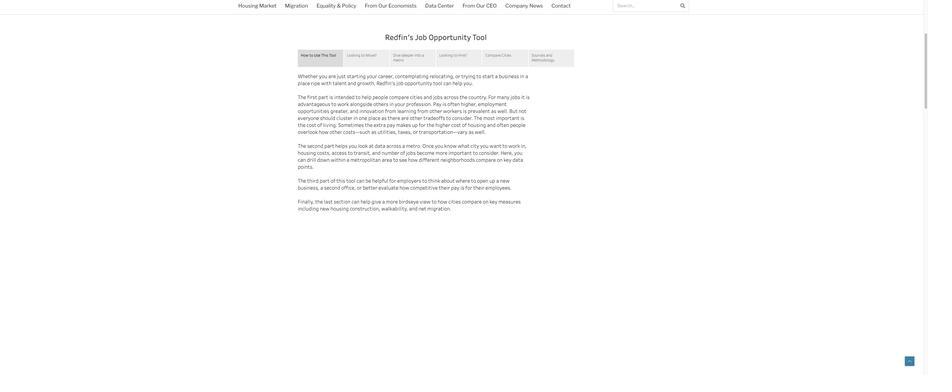 Task type: vqa. For each thing, say whether or not it's contained in the screenshot.
Or
no



Task type: describe. For each thing, give the bounding box(es) containing it.
from our ceo
[[463, 3, 497, 9]]

center
[[438, 3, 454, 9]]

data
[[425, 3, 436, 9]]

equality & policy link
[[312, 0, 361, 13]]

housing market
[[238, 3, 276, 9]]

contact
[[551, 3, 571, 9]]

from our ceo link
[[458, 0, 501, 13]]

&
[[337, 3, 341, 9]]

from for from our economists
[[365, 3, 377, 9]]

from for from our ceo
[[463, 3, 475, 9]]

housing
[[238, 3, 258, 9]]

news
[[529, 3, 543, 9]]

equality & policy
[[317, 3, 356, 9]]

company news
[[505, 3, 543, 9]]

our for economists
[[378, 3, 387, 9]]



Task type: locate. For each thing, give the bounding box(es) containing it.
company news link
[[501, 0, 547, 13]]

search image
[[680, 3, 685, 8]]

data center
[[425, 3, 454, 9]]

2 from from the left
[[463, 3, 475, 9]]

market
[[259, 3, 276, 9]]

equality
[[317, 3, 336, 9]]

economists
[[388, 3, 417, 9]]

1 our from the left
[[378, 3, 387, 9]]

0 horizontal spatial from
[[365, 3, 377, 9]]

None search field
[[613, 0, 689, 12]]

1 horizontal spatial from
[[463, 3, 475, 9]]

our inside from our ceo link
[[476, 3, 485, 9]]

our inside from our economists link
[[378, 3, 387, 9]]

from up the score
[[365, 3, 377, 9]]

housing market link
[[234, 0, 281, 13]]

ceo
[[486, 3, 497, 9]]

1 horizontal spatial our
[[476, 3, 485, 9]]

our left ceo
[[476, 3, 485, 9]]

from our economists
[[365, 3, 417, 9]]

2 our from the left
[[476, 3, 485, 9]]

1 from from the left
[[365, 3, 377, 9]]

from
[[365, 3, 377, 9], [463, 3, 475, 9]]

score
[[351, 10, 379, 22]]

our left economists at left
[[378, 3, 387, 9]]

policy
[[342, 3, 356, 9]]

opportunity score
[[292, 10, 379, 22]]

data center link
[[421, 0, 458, 13]]

company
[[505, 3, 528, 9]]

our for ceo
[[476, 3, 485, 9]]

from our economists link
[[361, 0, 421, 13]]

0 horizontal spatial our
[[378, 3, 387, 9]]

from left ceo
[[463, 3, 475, 9]]

Search... search field
[[613, 0, 677, 12]]

migration
[[285, 3, 308, 9]]

opportunity
[[292, 10, 349, 22]]

migration link
[[281, 0, 312, 13]]

our
[[378, 3, 387, 9], [476, 3, 485, 9]]

contact link
[[547, 0, 575, 13]]



